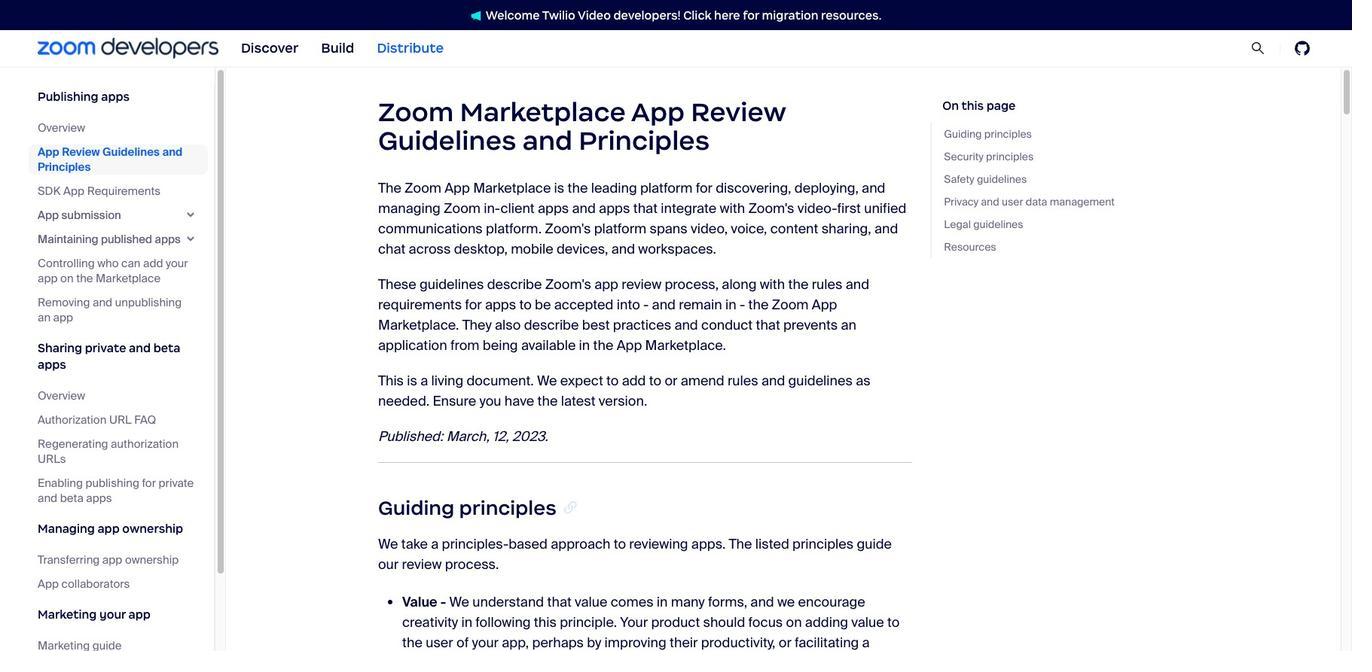 Task type: locate. For each thing, give the bounding box(es) containing it.
principles up safety guidelines link
[[986, 150, 1034, 163]]

1 vertical spatial or
[[779, 634, 792, 652]]

unpublishing
[[115, 295, 182, 310]]

unified
[[864, 199, 907, 218]]

overview up the authorization
[[38, 389, 85, 404]]

beta up managing
[[60, 491, 83, 506]]

1 vertical spatial guiding principles
[[378, 496, 557, 520]]

0 horizontal spatial user
[[426, 634, 453, 652]]

app inside 'zoom marketplace app review guidelines and principles'
[[631, 96, 685, 129]]

guidelines inside 'zoom marketplace app review guidelines and principles'
[[378, 125, 516, 158]]

0 vertical spatial or
[[665, 372, 678, 390]]

from
[[450, 337, 480, 355]]

and inside removing and unpublishing an app
[[93, 295, 112, 310]]

0 vertical spatial we
[[537, 372, 557, 390]]

1 vertical spatial a
[[431, 535, 439, 553]]

0 vertical spatial that
[[633, 199, 658, 218]]

your
[[166, 256, 188, 271], [99, 608, 126, 622], [472, 634, 499, 652]]

is left leading
[[554, 179, 565, 197]]

0 horizontal spatial with
[[720, 199, 745, 218]]

the zoom app marketplace is the leading platform for discovering, deploying, and managing zoom in-client apps and apps that integrate with zoom's video-first unified communications platform. zoom's platform spans video, voice, content sharing, and chat across desktop, mobile devices, and workspaces.
[[378, 179, 907, 258]]

describe up be
[[487, 276, 542, 294]]

the up prevents
[[788, 276, 809, 294]]

1 horizontal spatial guiding principles
[[944, 127, 1032, 141]]

0 horizontal spatial review
[[62, 145, 100, 160]]

who
[[97, 256, 119, 271]]

managing
[[38, 522, 95, 536]]

1 vertical spatial on
[[786, 614, 802, 632]]

0 vertical spatial guiding principles
[[944, 127, 1032, 141]]

12,
[[493, 428, 509, 446]]

guiding principles link
[[944, 126, 1115, 142]]

review inside these guidelines describe zoom's app review process, along with the rules and requirements for apps to be accepted into - and remain in - the zoom app marketplace. they also describe best practices and conduct that prevents an application from being available in the app marketplace.
[[622, 276, 662, 294]]

1 horizontal spatial review
[[622, 276, 662, 294]]

the
[[378, 179, 401, 197], [729, 535, 752, 553]]

page
[[987, 99, 1016, 113]]

0 vertical spatial marketplace
[[460, 96, 626, 129]]

apps up also
[[485, 296, 516, 314]]

zoom's up accepted
[[545, 276, 591, 294]]

1 vertical spatial value
[[852, 614, 884, 632]]

principles up leading
[[579, 125, 710, 158]]

on inside controlling who can add your app on the marketplace
[[60, 271, 74, 286]]

0 horizontal spatial principles
[[38, 160, 91, 175]]

privacy and user data management link
[[944, 194, 1115, 210]]

transferring app ownership
[[38, 553, 179, 568]]

this up perhaps
[[534, 614, 557, 632]]

notification image
[[471, 10, 486, 21], [471, 10, 481, 21]]

perhaps
[[532, 634, 584, 652]]

in-
[[484, 199, 501, 218]]

review up into
[[622, 276, 662, 294]]

a right take
[[431, 535, 439, 553]]

sdk
[[38, 184, 61, 199]]

to inside we understand that value comes in many forms, and we encourage creativity in following this principle. your product should focus on adding value to the user of your app, perhaps by improving their productivity, or facilitating
[[887, 614, 900, 632]]

0 vertical spatial describe
[[487, 276, 542, 294]]

0 vertical spatial guiding
[[944, 127, 982, 141]]

desktop,
[[454, 240, 508, 258]]

is inside 'this is a living document. we expect to add to or amend rules and guidelines as needed. ensure you have the latest version.'
[[407, 372, 417, 390]]

in
[[725, 296, 737, 314], [579, 337, 590, 355], [657, 593, 668, 611], [461, 614, 472, 632]]

0 vertical spatial review
[[622, 276, 662, 294]]

in up product
[[657, 593, 668, 611]]

zoom's up devices,
[[545, 220, 591, 238]]

an right prevents
[[841, 316, 857, 334]]

we right 'value -'
[[449, 593, 469, 611]]

guiding up take
[[378, 496, 455, 520]]

on down we
[[786, 614, 802, 632]]

and
[[523, 125, 573, 158], [162, 145, 183, 160], [862, 179, 886, 197], [981, 195, 999, 209], [572, 199, 596, 218], [875, 220, 898, 238], [612, 240, 635, 258], [846, 276, 869, 294], [93, 295, 112, 310], [652, 296, 676, 314], [675, 316, 698, 334], [129, 341, 151, 356], [762, 372, 785, 390], [38, 491, 57, 506], [751, 593, 774, 611]]

2 horizontal spatial -
[[740, 296, 745, 314]]

0 horizontal spatial this
[[534, 614, 557, 632]]

guidelines left as
[[788, 372, 853, 390]]

rules right amend
[[728, 372, 758, 390]]

guidelines up requirements
[[420, 276, 484, 294]]

1 vertical spatial that
[[756, 316, 780, 334]]

conduct
[[701, 316, 753, 334]]

guidelines down security principles
[[977, 173, 1027, 186]]

the up managing
[[378, 179, 401, 197]]

guiding up security
[[944, 127, 982, 141]]

1 vertical spatial add
[[622, 372, 646, 390]]

beta down 'unpublishing'
[[153, 341, 180, 356]]

and inside 'zoom marketplace app review guidelines and principles'
[[523, 125, 573, 158]]

1 vertical spatial your
[[99, 608, 126, 622]]

on inside we understand that value comes in many forms, and we encourage creativity in following this principle. your product should focus on adding value to the user of your app, perhaps by improving their productivity, or facilitating
[[786, 614, 802, 632]]

0 vertical spatial principles
[[579, 125, 710, 158]]

1 horizontal spatial that
[[633, 199, 658, 218]]

- right value
[[441, 593, 446, 611]]

0 horizontal spatial an
[[38, 310, 51, 325]]

add inside 'this is a living document. we expect to add to or amend rules and guidelines as needed. ensure you have the latest version.'
[[622, 372, 646, 390]]

in up of
[[461, 614, 472, 632]]

overview down publishing
[[38, 121, 85, 136]]

we for understand
[[449, 593, 469, 611]]

or left amend
[[665, 372, 678, 390]]

2023.
[[512, 428, 548, 446]]

rules up prevents
[[812, 276, 843, 294]]

this right on
[[962, 99, 984, 113]]

0 vertical spatial ownership
[[122, 522, 183, 536]]

we
[[537, 372, 557, 390], [378, 535, 398, 553], [449, 593, 469, 611]]

reviewing
[[629, 535, 688, 553]]

a for is
[[421, 372, 428, 390]]

2 vertical spatial marketplace
[[96, 271, 161, 286]]

0 vertical spatial add
[[143, 256, 163, 271]]

1 vertical spatial with
[[760, 276, 785, 294]]

to left amend
[[649, 372, 662, 390]]

1 vertical spatial describe
[[524, 316, 579, 334]]

0 horizontal spatial guiding
[[378, 496, 455, 520]]

0 horizontal spatial the
[[378, 179, 401, 197]]

that up "spans"
[[633, 199, 658, 218]]

a inside we take a principles-based approach to reviewing apps. the listed principles guide our review process.
[[431, 535, 439, 553]]

2 horizontal spatial that
[[756, 316, 780, 334]]

1 vertical spatial review
[[62, 145, 100, 160]]

an up sharing
[[38, 310, 51, 325]]

marketplace. up amend
[[645, 337, 726, 355]]

1 vertical spatial marketplace
[[473, 179, 551, 197]]

1 vertical spatial is
[[407, 372, 417, 390]]

with up voice,
[[720, 199, 745, 218]]

the inside "the zoom app marketplace is the leading platform for discovering, deploying, and managing zoom in-client apps and apps that integrate with zoom's video-first unified communications platform. zoom's platform spans video, voice, content sharing, and chat across desktop, mobile devices, and workspaces."
[[378, 179, 401, 197]]

to inside these guidelines describe zoom's app review process, along with the rules and requirements for apps to be accepted into - and remain in - the zoom app marketplace. they also describe best practices and conduct that prevents an application from being available in the app marketplace.
[[519, 296, 532, 314]]

for right "publishing" at the left bottom of the page
[[142, 476, 156, 491]]

guidelines inside app review guidelines and principles
[[102, 145, 160, 160]]

0 vertical spatial on
[[60, 271, 74, 286]]

the inside "the zoom app marketplace is the leading platform for discovering, deploying, and managing zoom in-client apps and apps that integrate with zoom's video-first unified communications platform. zoom's platform spans video, voice, content sharing, and chat across desktop, mobile devices, and workspaces."
[[568, 179, 588, 197]]

the left leading
[[568, 179, 588, 197]]

private down removing and unpublishing an app
[[85, 341, 126, 356]]

1 horizontal spatial a
[[431, 535, 439, 553]]

the left who
[[76, 271, 93, 286]]

0 horizontal spatial private
[[85, 341, 126, 356]]

value -
[[402, 593, 446, 611]]

zoom's down discovering,
[[748, 199, 794, 218]]

we inside 'this is a living document. we expect to add to or amend rules and guidelines as needed. ensure you have the latest version.'
[[537, 372, 557, 390]]

add right can
[[143, 256, 163, 271]]

1 horizontal spatial with
[[760, 276, 785, 294]]

guiding principles up security principles
[[944, 127, 1032, 141]]

ownership down enabling publishing for private and beta apps on the bottom left of page
[[122, 522, 183, 536]]

approach
[[551, 535, 611, 553]]

0 vertical spatial review
[[691, 96, 786, 129]]

amend
[[681, 372, 724, 390]]

0 vertical spatial the
[[378, 179, 401, 197]]

first
[[837, 199, 861, 218]]

guidelines for safety
[[977, 173, 1027, 186]]

migration
[[762, 8, 819, 22]]

user inside we understand that value comes in many forms, and we encourage creativity in following this principle. your product should focus on adding value to the user of your app, perhaps by improving their productivity, or facilitating
[[426, 634, 453, 652]]

search image
[[1251, 41, 1265, 55]]

2 vertical spatial we
[[449, 593, 469, 611]]

1 vertical spatial principles
[[38, 160, 91, 175]]

apps right published
[[155, 232, 181, 247]]

rules inside 'this is a living document. we expect to add to or amend rules and guidelines as needed. ensure you have the latest version.'
[[728, 372, 758, 390]]

- down along
[[740, 296, 745, 314]]

0 horizontal spatial or
[[665, 372, 678, 390]]

1 horizontal spatial review
[[691, 96, 786, 129]]

principles inside 'zoom marketplace app review guidelines and principles'
[[579, 125, 710, 158]]

guiding principles up principles-
[[378, 496, 557, 520]]

0 horizontal spatial guiding principles
[[378, 496, 557, 520]]

apps inside sharing private and beta apps
[[38, 358, 66, 372]]

0 horizontal spatial review
[[402, 556, 442, 574]]

for
[[743, 8, 759, 22], [696, 179, 713, 197], [465, 296, 482, 314], [142, 476, 156, 491]]

you
[[480, 392, 501, 410]]

app inside controlling who can add your app on the marketplace
[[38, 271, 58, 286]]

1 horizontal spatial or
[[779, 634, 792, 652]]

principles right listed
[[793, 535, 854, 553]]

app up collaborators
[[102, 553, 122, 568]]

0 horizontal spatial beta
[[60, 491, 83, 506]]

is inside "the zoom app marketplace is the leading platform for discovering, deploying, and managing zoom in-client apps and apps that integrate with zoom's video-first unified communications platform. zoom's platform spans video, voice, content sharing, and chat across desktop, mobile devices, and workspaces."
[[554, 179, 565, 197]]

describe
[[487, 276, 542, 294], [524, 316, 579, 334]]

2 vertical spatial that
[[547, 593, 572, 611]]

apps down sharing
[[38, 358, 66, 372]]

app
[[631, 96, 685, 129], [38, 145, 59, 160], [445, 179, 470, 197], [63, 184, 84, 199], [38, 208, 59, 223], [812, 296, 837, 314], [617, 337, 642, 355], [38, 577, 59, 592]]

apps up managing app ownership
[[86, 491, 112, 506]]

0 horizontal spatial is
[[407, 372, 417, 390]]

on up removing
[[60, 271, 74, 286]]

requirements
[[378, 296, 462, 314]]

value
[[402, 593, 437, 611]]

by
[[587, 634, 601, 652]]

user left data
[[1002, 195, 1023, 209]]

value right "adding"
[[852, 614, 884, 632]]

beta inside sharing private and beta apps
[[153, 341, 180, 356]]

marketplace inside 'zoom marketplace app review guidelines and principles'
[[460, 96, 626, 129]]

zoom marketplace app review guidelines and principles
[[378, 96, 786, 158]]

take
[[401, 535, 428, 553]]

for inside these guidelines describe zoom's app review process, along with the rules and requirements for apps to be accepted into - and remain in - the zoom app marketplace. they also describe best practices and conduct that prevents an application from being available in the app marketplace.
[[465, 296, 482, 314]]

we inside we take a principles-based approach to reviewing apps. the listed principles guide our review process.
[[378, 535, 398, 553]]

private
[[85, 341, 126, 356], [159, 476, 194, 491]]

we up our
[[378, 535, 398, 553]]

1 horizontal spatial user
[[1002, 195, 1023, 209]]

review inside 'zoom marketplace app review guidelines and principles'
[[691, 96, 786, 129]]

guiding
[[944, 127, 982, 141], [378, 496, 455, 520]]

apps inside enabling publishing for private and beta apps
[[86, 491, 112, 506]]

0 vertical spatial a
[[421, 372, 428, 390]]

the inside we understand that value comes in many forms, and we encourage creativity in following this principle. your product should focus on adding value to the user of your app, perhaps by improving their productivity, or facilitating
[[402, 634, 423, 652]]

app collaborators
[[38, 577, 130, 592]]

1 horizontal spatial guiding
[[944, 127, 982, 141]]

be
[[535, 296, 551, 314]]

describe up available
[[524, 316, 579, 334]]

1 vertical spatial the
[[729, 535, 752, 553]]

0 horizontal spatial rules
[[728, 372, 758, 390]]

0 vertical spatial with
[[720, 199, 745, 218]]

and inside we understand that value comes in many forms, and we encourage creativity in following this principle. your product should focus on adding value to the user of your app, perhaps by improving their productivity, or facilitating
[[751, 593, 774, 611]]

or inside we understand that value comes in many forms, and we encourage creativity in following this principle. your product should focus on adding value to the user of your app, perhaps by improving their productivity, or facilitating
[[779, 634, 792, 652]]

1 horizontal spatial value
[[852, 614, 884, 632]]

0 horizontal spatial we
[[378, 535, 398, 553]]

principles up sdk
[[38, 160, 91, 175]]

1 horizontal spatial the
[[729, 535, 752, 553]]

document.
[[467, 372, 534, 390]]

0 horizontal spatial that
[[547, 593, 572, 611]]

1 vertical spatial zoom's
[[545, 220, 591, 238]]

0 horizontal spatial on
[[60, 271, 74, 286]]

1 horizontal spatial private
[[159, 476, 194, 491]]

1 vertical spatial user
[[426, 634, 453, 652]]

being
[[483, 337, 518, 355]]

0 horizontal spatial marketplace.
[[378, 316, 459, 334]]

with right along
[[760, 276, 785, 294]]

this
[[378, 372, 404, 390]]

app up "transferring app ownership"
[[98, 522, 120, 536]]

mobile
[[511, 240, 554, 258]]

1 horizontal spatial beta
[[153, 341, 180, 356]]

app up removing
[[38, 271, 58, 286]]

review
[[622, 276, 662, 294], [402, 556, 442, 574]]

for up they at the left of page
[[465, 296, 482, 314]]

apps down leading
[[599, 199, 630, 218]]

review down take
[[402, 556, 442, 574]]

process.
[[445, 556, 499, 574]]

safety
[[944, 173, 975, 186]]

0 vertical spatial value
[[575, 593, 608, 611]]

app inside "the zoom app marketplace is the leading platform for discovering, deploying, and managing zoom in-client apps and apps that integrate with zoom's video-first unified communications platform. zoom's platform spans video, voice, content sharing, and chat across desktop, mobile devices, and workspaces."
[[445, 179, 470, 197]]

app review guidelines and principles
[[38, 145, 183, 175]]

platform
[[640, 179, 693, 197], [594, 220, 647, 238]]

expect
[[560, 372, 603, 390]]

to left reviewing
[[614, 535, 626, 553]]

1 horizontal spatial add
[[622, 372, 646, 390]]

zoom inside these guidelines describe zoom's app review process, along with the rules and requirements for apps to be accepted into - and remain in - the zoom app marketplace. they also describe best practices and conduct that prevents an application from being available in the app marketplace.
[[772, 296, 809, 314]]

remain
[[679, 296, 722, 314]]

that up principle.
[[547, 593, 572, 611]]

value up principle.
[[575, 593, 608, 611]]

0 horizontal spatial value
[[575, 593, 608, 611]]

their
[[670, 634, 698, 652]]

guide
[[857, 535, 892, 553]]

authorization
[[38, 413, 107, 428]]

-
[[643, 296, 649, 314], [740, 296, 745, 314], [441, 593, 446, 611]]

marketplace. down requirements
[[378, 316, 459, 334]]

sharing
[[38, 341, 82, 356]]

review
[[691, 96, 786, 129], [62, 145, 100, 160]]

the left listed
[[729, 535, 752, 553]]

1 horizontal spatial marketplace.
[[645, 337, 726, 355]]

for up integrate on the top of the page
[[696, 179, 713, 197]]

1 vertical spatial platform
[[594, 220, 647, 238]]

following
[[476, 614, 531, 632]]

2 horizontal spatial your
[[472, 634, 499, 652]]

these guidelines describe zoom's app review process, along with the rules and requirements for apps to be accepted into - and remain in - the zoom app marketplace. they also describe best practices and conduct that prevents an application from being available in the app marketplace.
[[378, 276, 869, 355]]

1 vertical spatial rules
[[728, 372, 758, 390]]

- right into
[[643, 296, 649, 314]]

user
[[1002, 195, 1023, 209], [426, 634, 453, 652]]

your right can
[[166, 256, 188, 271]]

1 horizontal spatial an
[[841, 316, 857, 334]]

1 horizontal spatial we
[[449, 593, 469, 611]]

1 horizontal spatial is
[[554, 179, 565, 197]]

1 overview from the top
[[38, 121, 85, 136]]

principles
[[985, 127, 1032, 141], [986, 150, 1034, 163], [459, 496, 557, 520], [793, 535, 854, 553]]

a inside 'this is a living document. we expect to add to or amend rules and guidelines as needed. ensure you have the latest version.'
[[421, 372, 428, 390]]

to left be
[[519, 296, 532, 314]]

2 vertical spatial zoom's
[[545, 276, 591, 294]]

voice,
[[731, 220, 767, 238]]

welcome
[[486, 8, 540, 22]]

is right this
[[407, 372, 417, 390]]

1 horizontal spatial this
[[962, 99, 984, 113]]

guiding inside guiding principles link
[[944, 127, 982, 141]]

ownership for managing app ownership
[[122, 522, 183, 536]]

0 vertical spatial platform
[[640, 179, 693, 197]]

app up sharing
[[53, 310, 73, 325]]

based
[[509, 535, 548, 553]]

discovering,
[[716, 179, 791, 197]]

github image
[[1295, 41, 1310, 56], [1295, 41, 1310, 56]]

app up into
[[595, 276, 619, 294]]

private down authorization
[[159, 476, 194, 491]]

guidelines for legal
[[974, 218, 1024, 231]]

and inside enabling publishing for private and beta apps
[[38, 491, 57, 506]]

ownership down managing app ownership
[[125, 553, 179, 568]]

for right here
[[743, 8, 759, 22]]

publishing apps
[[38, 90, 130, 104]]

platform up integrate on the top of the page
[[640, 179, 693, 197]]

published
[[101, 232, 152, 247]]

creativity
[[402, 614, 458, 632]]

marketing your app
[[38, 608, 151, 622]]

your right of
[[472, 634, 499, 652]]

0 vertical spatial rules
[[812, 276, 843, 294]]

0 vertical spatial overview
[[38, 121, 85, 136]]

1 horizontal spatial guidelines
[[378, 125, 516, 158]]

1 vertical spatial private
[[159, 476, 194, 491]]

0 vertical spatial is
[[554, 179, 565, 197]]

a left living
[[421, 372, 428, 390]]

application
[[378, 337, 447, 355]]

0 vertical spatial beta
[[153, 341, 180, 356]]

we inside we understand that value comes in many forms, and we encourage creativity in following this principle. your product should focus on adding value to the user of your app, perhaps by improving their productivity, or facilitating
[[449, 593, 469, 611]]

menu
[[29, 83, 215, 652]]

urls
[[38, 452, 66, 467]]

to right "adding"
[[887, 614, 900, 632]]

guidelines inside these guidelines describe zoom's app review process, along with the rules and requirements for apps to be accepted into - and remain in - the zoom app marketplace. they also describe best practices and conduct that prevents an application from being available in the app marketplace.
[[420, 276, 484, 294]]

0 vertical spatial zoom's
[[748, 199, 794, 218]]

video
[[578, 8, 611, 22]]

your down collaborators
[[99, 608, 126, 622]]

app inside app review guidelines and principles
[[38, 145, 59, 160]]

platform down leading
[[594, 220, 647, 238]]

value
[[575, 593, 608, 611], [852, 614, 884, 632]]

marketplace inside "the zoom app marketplace is the leading platform for discovering, deploying, and managing zoom in-client apps and apps that integrate with zoom's video-first unified communications platform. zoom's platform spans video, voice, content sharing, and chat across desktop, mobile devices, and workspaces."
[[473, 179, 551, 197]]

we left expect
[[537, 372, 557, 390]]

2 vertical spatial your
[[472, 634, 499, 652]]

the right have
[[538, 392, 558, 410]]

1 vertical spatial review
[[402, 556, 442, 574]]

as
[[856, 372, 871, 390]]

add up version.
[[622, 372, 646, 390]]

0 horizontal spatial a
[[421, 372, 428, 390]]

the down along
[[748, 296, 769, 314]]

user down creativity
[[426, 634, 453, 652]]

1 vertical spatial this
[[534, 614, 557, 632]]

guidelines for these
[[420, 276, 484, 294]]

into
[[617, 296, 640, 314]]

1 horizontal spatial rules
[[812, 276, 843, 294]]

practices
[[613, 316, 671, 334]]

guidelines up resources on the right top of the page
[[974, 218, 1024, 231]]

1 horizontal spatial your
[[166, 256, 188, 271]]

apps right client
[[538, 199, 569, 218]]

add
[[143, 256, 163, 271], [622, 372, 646, 390]]

1 vertical spatial overview
[[38, 389, 85, 404]]

this
[[962, 99, 984, 113], [534, 614, 557, 632]]

that right conduct
[[756, 316, 780, 334]]



Task type: describe. For each thing, give the bounding box(es) containing it.
marketing
[[38, 608, 97, 622]]

the down best
[[593, 337, 614, 355]]

twilio
[[542, 8, 575, 22]]

that inside these guidelines describe zoom's app review process, along with the rules and requirements for apps to be accepted into - and remain in - the zoom app marketplace. they also describe best practices and conduct that prevents an application from being available in the app marketplace.
[[756, 316, 780, 334]]

they
[[462, 316, 492, 334]]

sdk app requirements
[[38, 184, 161, 199]]

0 vertical spatial marketplace.
[[378, 316, 459, 334]]

communications
[[378, 220, 483, 238]]

focus
[[749, 614, 783, 632]]

management
[[1050, 195, 1115, 209]]

2 overview from the top
[[38, 389, 85, 404]]

deploying,
[[795, 179, 859, 197]]

or inside 'this is a living document. we expect to add to or amend rules and guidelines as needed. ensure you have the latest version.'
[[665, 372, 678, 390]]

that inside we understand that value comes in many forms, and we encourage creativity in following this principle. your product should focus on adding value to the user of your app, perhaps by improving their productivity, or facilitating
[[547, 593, 572, 611]]

principles inside we take a principles-based approach to reviewing apps. the listed principles guide our review process.
[[793, 535, 854, 553]]

apps.
[[691, 535, 726, 553]]

principle.
[[560, 614, 617, 632]]

security principles link
[[944, 148, 1115, 165]]

and inside 'this is a living document. we expect to add to or amend rules and guidelines as needed. ensure you have the latest version.'
[[762, 372, 785, 390]]

review inside we take a principles-based approach to reviewing apps. the listed principles guide our review process.
[[402, 556, 442, 574]]

process,
[[665, 276, 719, 294]]

an inside removing and unpublishing an app
[[38, 310, 51, 325]]

for inside "the zoom app marketplace is the leading platform for discovering, deploying, and managing zoom in-client apps and apps that integrate with zoom's video-first unified communications platform. zoom's platform spans video, voice, content sharing, and chat across desktop, mobile devices, and workspaces."
[[696, 179, 713, 197]]

apps right publishing
[[101, 90, 130, 104]]

prevents
[[784, 316, 838, 334]]

in up conduct
[[725, 296, 737, 314]]

published:
[[378, 428, 443, 446]]

we understand that value comes in many forms, and we encourage creativity in following this principle. your product should focus on adding value to the user of your app, perhaps by improving their productivity, or facilitating
[[402, 593, 900, 652]]

have
[[505, 392, 534, 410]]

video-
[[798, 199, 837, 218]]

guidelines inside 'this is a living document. we expect to add to or amend rules and guidelines as needed. ensure you have the latest version.'
[[788, 372, 853, 390]]

zoom developer logo image
[[38, 38, 218, 58]]

enabling
[[38, 476, 83, 491]]

we for take
[[378, 535, 398, 553]]

requirements
[[87, 184, 161, 199]]

apps inside these guidelines describe zoom's app review process, along with the rules and requirements for apps to be accepted into - and remain in - the zoom app marketplace. they also describe best practices and conduct that prevents an application from being available in the app marketplace.
[[485, 296, 516, 314]]

principles inside app review guidelines and principles
[[38, 160, 91, 175]]

search image
[[1251, 41, 1265, 55]]

the inside we take a principles-based approach to reviewing apps. the listed principles guide our review process.
[[729, 535, 752, 553]]

to up version.
[[606, 372, 619, 390]]

collaborators
[[61, 577, 130, 592]]

these
[[378, 276, 416, 294]]

adding
[[805, 614, 848, 632]]

authorization
[[111, 437, 179, 452]]

managing app ownership
[[38, 522, 183, 536]]

available
[[521, 337, 576, 355]]

resources
[[944, 240, 996, 254]]

app inside removing and unpublishing an app
[[53, 310, 73, 325]]

beta inside enabling publishing for private and beta apps
[[60, 491, 83, 506]]

url
[[109, 413, 132, 428]]

welcome twilio video developers! click here for migration resources. link
[[456, 7, 897, 23]]

resources link
[[944, 239, 1115, 255]]

click
[[683, 8, 712, 22]]

app inside these guidelines describe zoom's app review process, along with the rules and requirements for apps to be accepted into - and remain in - the zoom app marketplace. they also describe best practices and conduct that prevents an application from being available in the app marketplace.
[[595, 276, 619, 294]]

along
[[722, 276, 757, 294]]

security principles
[[944, 150, 1034, 163]]

marketplace inside controlling who can add your app on the marketplace
[[96, 271, 161, 286]]

transferring
[[38, 553, 100, 568]]

controlling
[[38, 256, 95, 271]]

for inside enabling publishing for private and beta apps
[[142, 476, 156, 491]]

of
[[457, 634, 469, 652]]

we take a principles-based approach to reviewing apps. the listed principles guide our review process.
[[378, 535, 892, 574]]

your inside controlling who can add your app on the marketplace
[[166, 256, 188, 271]]

with inside these guidelines describe zoom's app review process, along with the rules and requirements for apps to be accepted into - and remain in - the zoom app marketplace. they also describe best practices and conduct that prevents an application from being available in the app marketplace.
[[760, 276, 785, 294]]

managing
[[378, 199, 441, 218]]

principles inside 'link'
[[986, 150, 1034, 163]]

1 vertical spatial marketplace.
[[645, 337, 726, 355]]

zoom inside 'zoom marketplace app review guidelines and principles'
[[378, 96, 454, 129]]

publishing
[[85, 476, 139, 491]]

review inside app review guidelines and principles
[[62, 145, 100, 160]]

latest
[[561, 392, 596, 410]]

video,
[[691, 220, 728, 238]]

accepted
[[554, 296, 614, 314]]

publishing
[[38, 90, 98, 104]]

controlling who can add your app on the marketplace
[[38, 256, 188, 286]]

sharing private and beta apps
[[38, 341, 180, 372]]

the inside 'this is a living document. we expect to add to or amend rules and guidelines as needed. ensure you have the latest version.'
[[538, 392, 558, 410]]

menu containing overview
[[29, 83, 215, 652]]

1 horizontal spatial -
[[643, 296, 649, 314]]

sharing,
[[822, 220, 871, 238]]

client
[[501, 199, 535, 218]]

submission
[[61, 208, 121, 223]]

legal guidelines link
[[944, 216, 1115, 233]]

1 vertical spatial guiding
[[378, 496, 455, 520]]

your
[[620, 614, 648, 632]]

privacy and user data management
[[944, 195, 1115, 209]]

workspaces.
[[638, 240, 716, 258]]

the inside controlling who can add your app on the marketplace
[[76, 271, 93, 286]]

guiding principles inside guiding principles link
[[944, 127, 1032, 141]]

a for take
[[431, 535, 439, 553]]

in down best
[[579, 337, 590, 355]]

principles-
[[442, 535, 509, 553]]

best
[[582, 316, 610, 334]]

this inside we understand that value comes in many forms, and we encourage creativity in following this principle. your product should focus on adding value to the user of your app, perhaps by improving their productivity, or facilitating
[[534, 614, 557, 632]]

on
[[943, 99, 959, 113]]

app down collaborators
[[129, 608, 151, 622]]

0 vertical spatial user
[[1002, 195, 1023, 209]]

add inside controlling who can add your app on the marketplace
[[143, 256, 163, 271]]

version.
[[599, 392, 647, 410]]

principles up based on the left bottom of the page
[[459, 496, 557, 520]]

with inside "the zoom app marketplace is the leading platform for discovering, deploying, and managing zoom in-client apps and apps that integrate with zoom's video-first unified communications platform. zoom's platform spans video, voice, content sharing, and chat across desktop, mobile devices, and workspaces."
[[720, 199, 745, 218]]

maintaining
[[38, 232, 98, 247]]

for inside the welcome twilio video developers! click here for migration resources. link
[[743, 8, 759, 22]]

0 horizontal spatial your
[[99, 608, 126, 622]]

an inside these guidelines describe zoom's app review process, along with the rules and requirements for apps to be accepted into - and remain in - the zoom app marketplace. they also describe best practices and conduct that prevents an application from being available in the app marketplace.
[[841, 316, 857, 334]]

0 horizontal spatial -
[[441, 593, 446, 611]]

your inside we understand that value comes in many forms, and we encourage creativity in following this principle. your product should focus on adding value to the user of your app, perhaps by improving their productivity, or facilitating
[[472, 634, 499, 652]]

comes
[[611, 593, 654, 611]]

should
[[703, 614, 745, 632]]

understand
[[473, 593, 544, 611]]

our
[[378, 556, 399, 574]]

listed
[[755, 535, 789, 553]]

private inside sharing private and beta apps
[[85, 341, 126, 356]]

living
[[431, 372, 463, 390]]

here
[[714, 8, 740, 22]]

rules inside these guidelines describe zoom's app review process, along with the rules and requirements for apps to be accepted into - and remain in - the zoom app marketplace. they also describe best practices and conduct that prevents an application from being available in the app marketplace.
[[812, 276, 843, 294]]

removing
[[38, 295, 90, 310]]

legal guidelines
[[944, 218, 1024, 231]]

published: march, 12, 2023.
[[378, 428, 548, 446]]

product
[[651, 614, 700, 632]]

ownership for transferring app ownership
[[125, 553, 179, 568]]

to inside we take a principles-based approach to reviewing apps. the listed principles guide our review process.
[[614, 535, 626, 553]]

integrate
[[661, 199, 717, 218]]

and inside sharing private and beta apps
[[129, 341, 151, 356]]

zoom's inside these guidelines describe zoom's app review process, along with the rules and requirements for apps to be accepted into - and remain in - the zoom app marketplace. they also describe best practices and conduct that prevents an application from being available in the app marketplace.
[[545, 276, 591, 294]]

regenerating
[[38, 437, 108, 452]]

and inside app review guidelines and principles
[[162, 145, 183, 160]]

principles down page
[[985, 127, 1032, 141]]

on this page
[[943, 99, 1016, 113]]

0 vertical spatial this
[[962, 99, 984, 113]]

data
[[1026, 195, 1047, 209]]

chat
[[378, 240, 406, 258]]

private inside enabling publishing for private and beta apps
[[159, 476, 194, 491]]

can
[[121, 256, 141, 271]]

privacy
[[944, 195, 979, 209]]

that inside "the zoom app marketplace is the leading platform for discovering, deploying, and managing zoom in-client apps and apps that integrate with zoom's video-first unified communications platform. zoom's platform spans video, voice, content sharing, and chat across desktop, mobile devices, and workspaces."
[[633, 199, 658, 218]]



Task type: vqa. For each thing, say whether or not it's contained in the screenshot.
We understand that value comes in many forms, and we encourage creativity in following this principle. Your product should focus on adding value to the user of your app, perhaps by improving their productivity, or facilitating
yes



